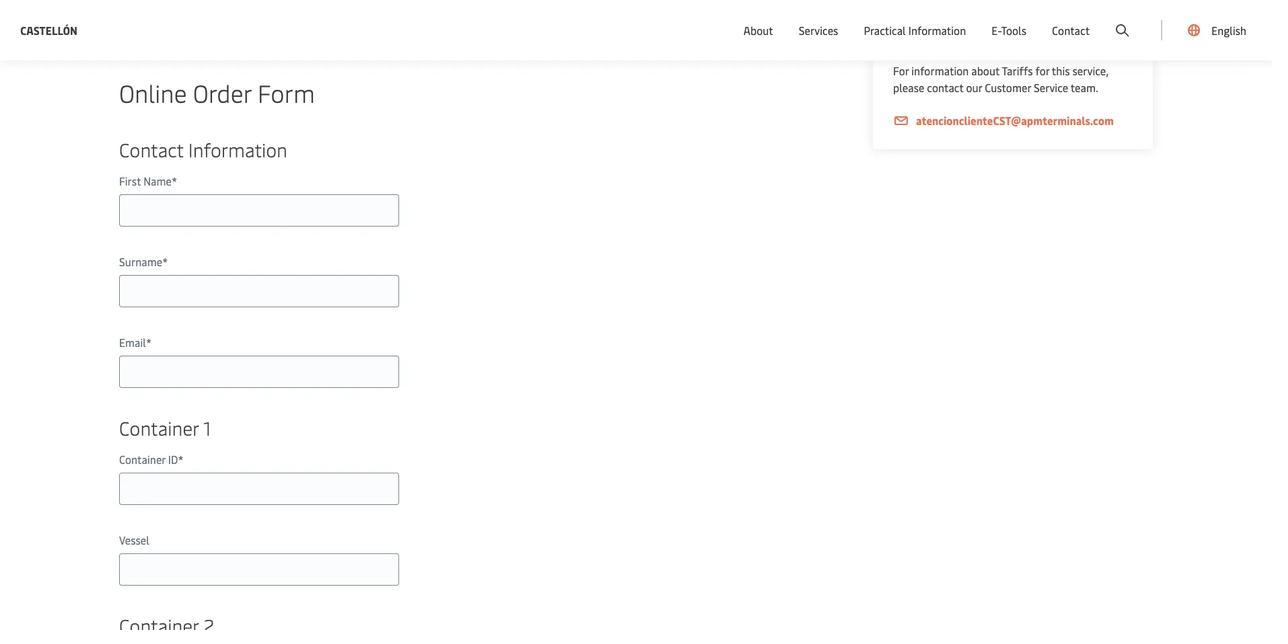 Task type: locate. For each thing, give the bounding box(es) containing it.
information for contact information
[[188, 137, 287, 162]]

container up container id
[[119, 415, 199, 441]]

the right on
[[291, 43, 308, 58]]

1 vertical spatial information
[[188, 137, 287, 162]]

global menu
[[1013, 12, 1074, 27]]

the right by
[[518, 26, 535, 41]]

customer
[[985, 80, 1031, 95]]

id
[[168, 452, 178, 467]]

switch
[[893, 12, 925, 27]]

tariffs
[[893, 29, 936, 49], [1002, 63, 1033, 78]]

information
[[908, 23, 966, 38], [188, 137, 287, 162]]

for right mandatory
[[771, 26, 785, 41]]

login
[[1138, 12, 1164, 27]]

online
[[119, 76, 187, 109]]

0 vertical spatial information
[[908, 23, 966, 38]]

contact for contact
[[1052, 23, 1090, 38]]

0 vertical spatial tariffs
[[893, 29, 936, 49]]

information for practical information
[[908, 23, 966, 38]]

0 horizontal spatial for
[[771, 26, 785, 41]]

login / create account
[[1138, 12, 1247, 27]]

Container ID text field
[[119, 473, 399, 505]]

1 vertical spatial container
[[119, 452, 166, 467]]

1 horizontal spatial information
[[908, 23, 966, 38]]

surname
[[119, 254, 162, 269]]

1 vertical spatial contact
[[119, 137, 184, 162]]

0 vertical spatial the
[[518, 26, 535, 41]]

by
[[504, 26, 516, 41]]

castellón
[[20, 23, 77, 37]]

1 vertical spatial for
[[1036, 63, 1050, 78]]

email
[[119, 335, 146, 350]]

0 horizontal spatial tariffs
[[893, 29, 936, 49]]

issue
[[264, 26, 289, 41]]

vessel
[[119, 533, 149, 548]]

english button
[[1188, 0, 1247, 61]]

1 container from the top
[[119, 415, 199, 441]]

castellón link
[[20, 22, 77, 39]]

/
[[1166, 12, 1171, 27]]

practical information button
[[864, 0, 966, 61]]

tariffs up customer
[[1002, 63, 1033, 78]]

certificates
[[636, 26, 693, 41]]

2 container from the top
[[119, 452, 166, 467]]

practical information
[[864, 23, 966, 38]]

for left this
[[1036, 63, 1050, 78]]

contact up this
[[1052, 23, 1090, 38]]

1 vertical spatial the
[[291, 43, 308, 58]]

the
[[518, 26, 535, 41], [291, 43, 308, 58]]

1 vertical spatial tariffs
[[1002, 63, 1033, 78]]

these
[[605, 26, 634, 41]]

order
[[193, 76, 251, 109]]

1 horizontal spatial the
[[518, 26, 535, 41]]

for inside "for information about tariffs for this service, please contact our customer service team."
[[1036, 63, 1050, 78]]

0 vertical spatial for
[[771, 26, 785, 41]]

login / create account link
[[1113, 0, 1247, 40]]

1 horizontal spatial contact
[[1052, 23, 1090, 38]]

container id
[[119, 452, 178, 467]]

0 vertical spatial contact
[[1052, 23, 1090, 38]]

for
[[771, 26, 785, 41], [1036, 63, 1050, 78]]

information
[[912, 63, 969, 78]]

1
[[204, 415, 211, 441]]

container
[[119, 415, 199, 441], [119, 452, 166, 467]]

0 horizontal spatial information
[[188, 137, 287, 162]]

container 1
[[119, 415, 211, 441]]

switch location
[[893, 12, 970, 27]]

our
[[966, 80, 982, 95]]

contact button
[[1052, 0, 1090, 61]]

online order form
[[119, 76, 315, 109]]

0 vertical spatial container
[[119, 415, 199, 441]]

a
[[291, 26, 297, 41]]

tariffs down switch on the right top
[[893, 29, 936, 49]]

please
[[893, 80, 924, 95]]

0 horizontal spatial contact
[[119, 137, 184, 162]]

castellón can
[[195, 26, 261, 41]]

container left id on the left
[[119, 452, 166, 467]]

first
[[119, 174, 141, 188]]

for inside apm terminals castellón can issue a non-handling certificate when requested by the shipping line. these certificates are mandatory for some specific traffic depending on the good's destination.
[[771, 26, 785, 41]]

0 horizontal spatial the
[[291, 43, 308, 58]]

contact up first name
[[119, 137, 184, 162]]

for information about tariffs for this service, please contact our customer service team.
[[893, 63, 1108, 95]]

shipping
[[537, 26, 579, 41]]

global
[[1013, 12, 1044, 27]]

contact
[[1052, 23, 1090, 38], [119, 137, 184, 162]]

1 horizontal spatial tariffs
[[1002, 63, 1033, 78]]

e-tools
[[992, 23, 1027, 38]]

create
[[1173, 12, 1205, 27]]

information inside dropdown button
[[908, 23, 966, 38]]

name
[[143, 174, 172, 188]]

1 horizontal spatial for
[[1036, 63, 1050, 78]]



Task type: vqa. For each thing, say whether or not it's contained in the screenshot.
top Contact
yes



Task type: describe. For each thing, give the bounding box(es) containing it.
practical
[[864, 23, 906, 38]]

non-
[[299, 26, 322, 41]]

line.
[[582, 26, 603, 41]]

for
[[893, 63, 909, 78]]

e-
[[992, 23, 1001, 38]]

good's
[[310, 43, 343, 58]]

contact information
[[119, 137, 287, 162]]

this
[[1052, 63, 1070, 78]]

switch location button
[[872, 12, 970, 27]]

First Name text field
[[119, 195, 399, 227]]

handling
[[322, 26, 366, 41]]

container for container id
[[119, 452, 166, 467]]

apm
[[119, 26, 143, 41]]

mandatory
[[714, 26, 768, 41]]

destination.
[[345, 43, 405, 58]]

about
[[744, 23, 773, 38]]

on
[[277, 43, 289, 58]]

apm terminals castellón can issue a non-handling certificate when requested by the shipping line. these certificates are mandatory for some specific traffic depending on the good's destination.
[[119, 26, 785, 58]]

contact for contact information
[[119, 137, 184, 162]]

Surname text field
[[119, 275, 399, 308]]

service,
[[1073, 63, 1108, 78]]

about
[[971, 63, 1000, 78]]

services
[[799, 23, 838, 38]]

menu
[[1046, 12, 1074, 27]]

depending
[[222, 43, 274, 58]]

atencionclientecst@apmterminals.com
[[916, 113, 1114, 128]]

form
[[258, 76, 315, 109]]

traffic
[[188, 43, 220, 58]]

services button
[[799, 0, 838, 61]]

english
[[1212, 23, 1247, 38]]

location
[[928, 12, 970, 27]]

some
[[119, 43, 145, 58]]

certificate
[[368, 26, 420, 41]]

first name
[[119, 174, 172, 188]]

terminals
[[145, 26, 193, 41]]

global menu button
[[983, 0, 1087, 40]]

tools
[[1001, 23, 1027, 38]]

atencionclientecst@apmterminals.com link
[[893, 112, 1133, 129]]

about button
[[744, 0, 773, 61]]

requested
[[451, 26, 502, 41]]

container for container 1
[[119, 415, 199, 441]]

when
[[422, 26, 449, 41]]

service
[[1034, 80, 1068, 95]]

account
[[1207, 12, 1247, 27]]

Vessel text field
[[119, 554, 399, 586]]

are
[[695, 26, 711, 41]]

specific
[[148, 43, 186, 58]]

e-tools button
[[992, 0, 1027, 61]]

tariffs inside "for information about tariffs for this service, please contact our customer service team."
[[1002, 63, 1033, 78]]

team.
[[1071, 80, 1098, 95]]

contact
[[927, 80, 964, 95]]

Email email field
[[119, 356, 399, 388]]



